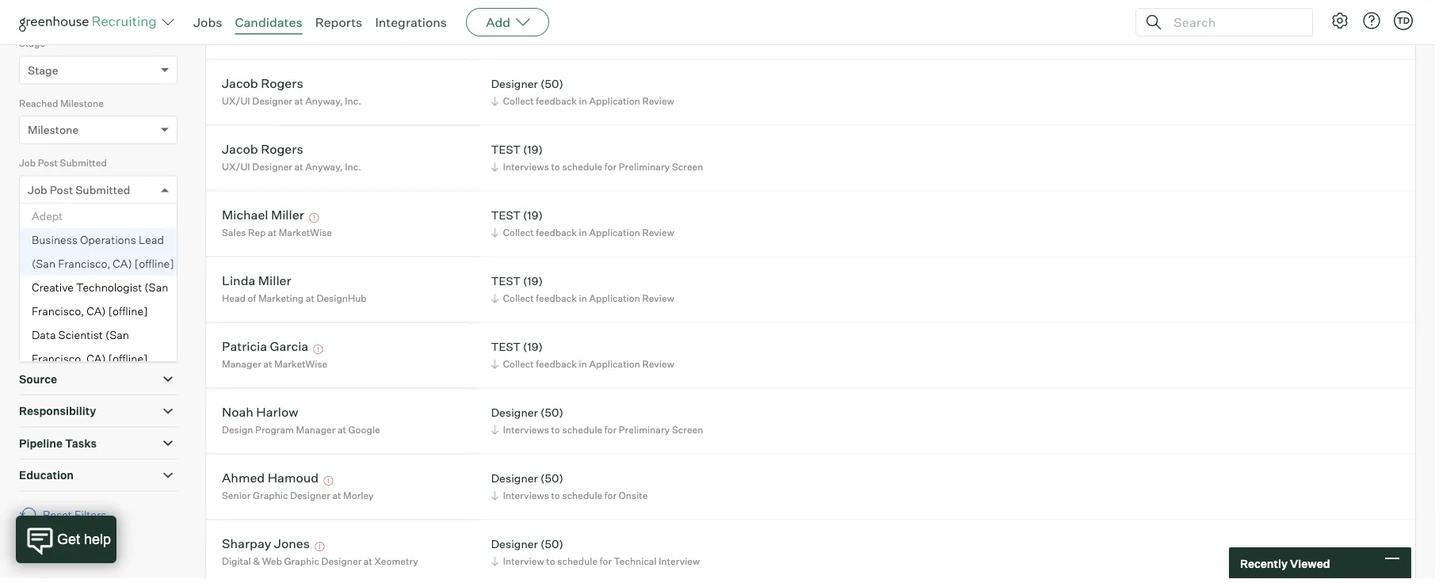 Task type: locate. For each thing, give the bounding box(es) containing it.
review inside designer (50) collect feedback in application review
[[642, 95, 674, 107]]

0 vertical spatial screen
[[672, 29, 703, 41]]

ca) for scientist
[[87, 352, 106, 366]]

responsibility
[[19, 404, 96, 418]]

test (19) collect feedback in application review
[[491, 208, 674, 239], [491, 274, 674, 305], [491, 340, 674, 370]]

technologist
[[76, 280, 142, 294]]

3 interviews from the top
[[503, 424, 549, 436]]

0 vertical spatial marketwise
[[279, 227, 332, 239]]

0 vertical spatial rogers
[[261, 75, 303, 91]]

jacob rogers link down senior designer at modern
[[222, 75, 303, 94]]

1 vertical spatial inc.
[[345, 161, 361, 173]]

screen for noah harlow
[[672, 424, 703, 436]]

collect for ux/ui designer at anyway, inc.
[[503, 95, 534, 107]]

pipeline tasks
[[19, 437, 97, 450]]

submitted up sent
[[75, 183, 130, 197]]

interviews to schedule for preliminary screen link for harlow
[[489, 423, 707, 438]]

1 preliminary from the top
[[619, 29, 670, 41]]

2 in from the top
[[579, 227, 587, 239]]

1 vertical spatial designer (50) interviews to schedule for preliminary screen
[[491, 406, 703, 436]]

2 application from the top
[[589, 227, 640, 239]]

3 (50) from the top
[[541, 406, 564, 419]]

review for ux/ui designer at anyway, inc.
[[642, 95, 674, 107]]

5 (50) from the top
[[541, 537, 564, 551]]

collect feedback in application review link for sales rep at marketwise
[[489, 225, 678, 240]]

3 test (19) collect feedback in application review from the top
[[491, 340, 674, 370]]

designer (50) interviews to schedule for preliminary screen
[[491, 10, 703, 41], [491, 406, 703, 436]]

job post submitted down reached milestone element
[[19, 157, 107, 169]]

0 vertical spatial ca)
[[113, 257, 132, 270]]

for for senior designer at modern
[[605, 29, 617, 41]]

miller up marketing
[[258, 273, 291, 289]]

1 interviews from the top
[[503, 29, 549, 41]]

business
[[32, 233, 78, 247]]

job
[[111, 6, 131, 20], [19, 157, 36, 169], [28, 183, 47, 197]]

at right rep
[[268, 227, 277, 239]]

2 jacob from the top
[[222, 141, 258, 157]]

1 feedback from the top
[[536, 95, 577, 107]]

2 inc. from the top
[[345, 161, 361, 173]]

[offline] down lead
[[135, 257, 174, 270]]

integrations link
[[375, 14, 447, 30]]

milestone down the reached milestone
[[28, 123, 79, 137]]

jacob down senior designer at modern
[[222, 75, 258, 91]]

0 vertical spatial form
[[19, 272, 42, 284]]

anyway, up michael miller has been in application review for more than 5 days image
[[305, 161, 343, 173]]

(19) for head of marketing at designhub
[[523, 274, 543, 288]]

rogers for test
[[261, 141, 303, 157]]

4 feedback from the top
[[536, 358, 577, 370]]

miller for michael
[[271, 207, 304, 223]]

2 (50) from the top
[[541, 77, 564, 90]]

2 vertical spatial [offline]
[[108, 352, 148, 366]]

at down ahmed hamoud has been in onsite for more than 21 days image in the bottom left of the page
[[332, 490, 341, 502]]

1 jacob rogers link from the top
[[222, 75, 303, 94]]

3 application from the top
[[589, 293, 640, 305]]

1 inc. from the top
[[345, 95, 361, 107]]

(san right scientist
[[105, 328, 129, 342]]

2 jacob rogers link from the top
[[222, 141, 303, 159]]

ux/ui for test (19)
[[222, 161, 250, 173]]

jobs
[[193, 14, 222, 30]]

[offline] inside data scientist (san francisco, ca) [offline]
[[108, 352, 148, 366]]

schedule left technical
[[557, 556, 598, 568]]

1 horizontal spatial (san
[[105, 328, 129, 342]]

program
[[255, 424, 294, 436]]

feedback inside designer (50) collect feedback in application review
[[536, 95, 577, 107]]

review for sales rep at marketwise
[[642, 227, 674, 239]]

jacob for test
[[222, 141, 258, 157]]

review for head of marketing at designhub
[[642, 293, 674, 305]]

sharpay jones has been in technical interview for more than 14 days image
[[313, 542, 327, 552]]

for inside designer (50) interviews to schedule for onsite
[[605, 490, 617, 502]]

graphic down "jones"
[[284, 556, 319, 568]]

2 collect feedback in application review link from the top
[[489, 225, 678, 240]]

data scientist (san francisco, ca) [offline] option
[[20, 323, 177, 371]]

at left google
[[338, 424, 346, 436]]

1 vertical spatial (san
[[145, 280, 168, 294]]

0 vertical spatial ux/ui
[[222, 95, 250, 107]]

Pending submission checkbox
[[22, 245, 32, 256]]

senior graphic designer at morley
[[222, 490, 374, 502]]

4 in from the top
[[579, 358, 587, 370]]

2 vertical spatial job
[[28, 183, 47, 197]]

1 collect feedback in application review link from the top
[[489, 94, 678, 109]]

4 test from the top
[[491, 340, 521, 354]]

[offline] right details
[[108, 352, 148, 366]]

ca) up technologist
[[113, 257, 132, 270]]

1 (50) from the top
[[541, 10, 564, 24]]

4 collect from the top
[[503, 358, 534, 370]]

1 horizontal spatial manager
[[296, 424, 336, 436]]

jacob rogers ux/ui designer at anyway, inc.
[[222, 75, 361, 107], [222, 141, 361, 173]]

collect feedback in application review link
[[489, 94, 678, 109], [489, 225, 678, 240], [489, 291, 678, 306], [489, 357, 678, 372]]

submitted
[[60, 157, 107, 169], [75, 183, 130, 197]]

None field
[[28, 177, 32, 203]]

reset filters
[[43, 508, 106, 522]]

(san inside data scientist (san francisco, ca) [offline]
[[105, 328, 129, 342]]

0 vertical spatial jacob
[[222, 75, 258, 91]]

ca) down technologist
[[87, 304, 106, 318]]

be
[[53, 218, 65, 230]]

1 vertical spatial jacob rogers ux/ui designer at anyway, inc.
[[222, 141, 361, 173]]

greenhouse recruiting image
[[19, 13, 162, 32]]

interviews inside designer (50) interviews to schedule for onsite
[[503, 490, 549, 502]]

1 application from the top
[[589, 95, 640, 107]]

2 (19) from the top
[[523, 208, 543, 222]]

at up michael miller at the top left
[[295, 161, 303, 173]]

[offline] down technologist
[[108, 304, 148, 318]]

for for design program manager at google
[[605, 424, 617, 436]]

rogers
[[261, 75, 303, 91], [261, 141, 303, 157]]

2 ux/ui from the top
[[222, 161, 250, 173]]

1 vertical spatial miller
[[258, 273, 291, 289]]

interviews to schedule for preliminary screen link up designer (50) interviews to schedule for onsite
[[489, 423, 707, 438]]

3 screen from the top
[[672, 424, 703, 436]]

ca) down scientist
[[87, 352, 106, 366]]

schedule up designer (50) collect feedback in application review
[[562, 29, 603, 41]]

designer (50) interviews to schedule for preliminary screen up designer (50) interviews to schedule for onsite
[[491, 406, 703, 436]]

add button
[[466, 8, 549, 36]]

at right marketing
[[306, 293, 315, 305]]

collect
[[503, 95, 534, 107], [503, 227, 534, 239], [503, 293, 534, 305], [503, 358, 534, 370]]

manager
[[222, 358, 261, 370], [296, 424, 336, 436]]

0 vertical spatial designer (50) interviews to schedule for preliminary screen
[[491, 10, 703, 41]]

form
[[19, 272, 42, 284], [71, 298, 98, 312]]

graphic down ahmed hamoud link
[[253, 490, 288, 502]]

(50) down add popup button
[[541, 77, 564, 90]]

ca) for technologist
[[87, 304, 106, 318]]

0 vertical spatial submitted
[[60, 157, 107, 169]]

1 rogers from the top
[[261, 75, 303, 91]]

schedule inside designer (50) interviews to schedule for onsite
[[562, 490, 603, 502]]

marketwise down michael miller has been in application review for more than 5 days image
[[279, 227, 332, 239]]

(19) inside test (19) interviews to schedule for preliminary screen
[[523, 142, 543, 156]]

designer (50) interviews to schedule for preliminary screen up designer (50) collect feedback in application review
[[491, 10, 703, 41]]

1 jacob rogers ux/ui designer at anyway, inc. from the top
[[222, 75, 361, 107]]

milestone
[[60, 97, 104, 109], [28, 123, 79, 137]]

collect for head of marketing at designhub
[[503, 293, 534, 305]]

1 senior from the top
[[222, 29, 251, 41]]

0 vertical spatial test (19) collect feedback in application review
[[491, 208, 674, 239]]

4 interviews from the top
[[503, 490, 549, 502]]

ux/ui
[[222, 95, 250, 107], [222, 161, 250, 173]]

(50) for senior designer at modern
[[541, 10, 564, 24]]

submitted down reached milestone element
[[60, 157, 107, 169]]

interviews to schedule for preliminary screen link up designer (50) collect feedback in application review
[[489, 27, 707, 42]]

design
[[222, 424, 253, 436]]

miller inside linda miller head of marketing at designhub
[[258, 273, 291, 289]]

jacob rogers link
[[222, 75, 303, 94], [222, 141, 303, 159]]

2 vertical spatial francisco,
[[32, 352, 84, 366]]

anyway, down modern
[[305, 95, 343, 107]]

3 test from the top
[[491, 274, 521, 288]]

2 anyway, from the top
[[305, 161, 343, 173]]

0 vertical spatial graphic
[[253, 490, 288, 502]]

1 vertical spatial jacob
[[222, 141, 258, 157]]

miller up sales rep at marketwise
[[271, 207, 304, 223]]

michael miller has been in application review for more than 5 days image
[[307, 213, 321, 223]]

1 vertical spatial rogers
[[261, 141, 303, 157]]

3 feedback from the top
[[536, 293, 577, 305]]

anyway,
[[305, 95, 343, 107], [305, 161, 343, 173]]

francisco,
[[58, 257, 110, 270], [32, 304, 84, 318], [32, 352, 84, 366]]

(50) up interviews to schedule for onsite link
[[541, 471, 564, 485]]

(50) inside designer (50) collect feedback in application review
[[541, 77, 564, 90]]

2 vertical spatial interviews to schedule for preliminary screen link
[[489, 423, 707, 438]]

marketwise
[[279, 227, 332, 239], [274, 358, 328, 370]]

inc. for test (19)
[[345, 161, 361, 173]]

francisco, inside data scientist (san francisco, ca) [offline]
[[32, 352, 84, 366]]

reset
[[43, 508, 72, 522]]

operations
[[80, 233, 136, 247]]

3 preliminary from the top
[[619, 424, 670, 436]]

0 horizontal spatial manager
[[222, 358, 261, 370]]

schedule down designer (50) collect feedback in application review
[[562, 161, 603, 173]]

feedback
[[536, 95, 577, 107], [536, 227, 577, 239], [536, 293, 577, 305], [536, 358, 577, 370]]

job post submitted
[[19, 157, 107, 169], [28, 183, 130, 197]]

jacob rogers ux/ui designer at anyway, inc. down senior designer at modern
[[222, 75, 361, 107]]

feedback for head of marketing at designhub
[[536, 293, 577, 305]]

add
[[486, 14, 511, 30]]

senior down "ahmed"
[[222, 490, 251, 502]]

review for manager at marketwise
[[642, 358, 674, 370]]

to for ux/ui designer at anyway, inc.
[[551, 161, 560, 173]]

0 vertical spatial [offline]
[[135, 257, 174, 270]]

1 review from the top
[[642, 95, 674, 107]]

2 screen from the top
[[672, 161, 703, 173]]

to
[[39, 218, 51, 230]]

0 vertical spatial jacob rogers ux/ui designer at anyway, inc.
[[222, 75, 361, 107]]

to inside designer (50) interviews to schedule for onsite
[[551, 490, 560, 502]]

1 screen from the top
[[672, 29, 703, 41]]

0 horizontal spatial interview
[[503, 556, 544, 568]]

1 vertical spatial [offline]
[[108, 304, 148, 318]]

2 vertical spatial preliminary
[[619, 424, 670, 436]]

2 interviews to schedule for preliminary screen link from the top
[[489, 159, 707, 175]]

preliminary inside test (19) interviews to schedule for preliminary screen
[[619, 161, 670, 173]]

1 vertical spatial ca)
[[87, 304, 106, 318]]

ca)
[[113, 257, 132, 270], [87, 304, 106, 318], [87, 352, 106, 366]]

1 vertical spatial milestone
[[28, 123, 79, 137]]

1 vertical spatial test (19) collect feedback in application review
[[491, 274, 674, 305]]

1 vertical spatial manager
[[296, 424, 336, 436]]

test
[[491, 142, 521, 156], [491, 208, 521, 222], [491, 274, 521, 288], [491, 340, 521, 354]]

preliminary for jacob rogers
[[619, 161, 670, 173]]

(50) for senior graphic designer at morley
[[541, 471, 564, 485]]

manager down patricia
[[222, 358, 261, 370]]

milestone down stage element
[[60, 97, 104, 109]]

schedule for ux/ui designer at anyway, inc.
[[562, 161, 603, 173]]

application for head of marketing at designhub
[[589, 293, 640, 305]]

anyway, for designer
[[305, 95, 343, 107]]

manager right program
[[296, 424, 336, 436]]

in
[[579, 95, 587, 107], [579, 227, 587, 239], [579, 293, 587, 305], [579, 358, 587, 370]]

2 test from the top
[[491, 208, 521, 222]]

1 designer (50) interviews to schedule for preliminary screen from the top
[[491, 10, 703, 41]]

1 test (19) collect feedback in application review from the top
[[491, 208, 674, 239]]

jobs link
[[193, 14, 222, 30]]

interviews for senior graphic designer at morley
[[503, 490, 549, 502]]

(19)
[[523, 142, 543, 156], [523, 208, 543, 222], [523, 274, 543, 288], [523, 340, 543, 354]]

0 vertical spatial (san
[[32, 257, 56, 270]]

designer
[[491, 10, 538, 24], [253, 29, 293, 41], [491, 77, 538, 90], [252, 95, 292, 107], [252, 161, 292, 173], [491, 406, 538, 419], [491, 471, 538, 485], [290, 490, 330, 502], [491, 537, 538, 551], [321, 556, 362, 568]]

3 in from the top
[[579, 293, 587, 305]]

schedule up designer (50) interviews to schedule for onsite
[[562, 424, 603, 436]]

0 vertical spatial francisco,
[[58, 257, 110, 270]]

application
[[589, 95, 640, 107], [589, 227, 640, 239], [589, 293, 640, 305], [589, 358, 640, 370]]

review
[[642, 95, 674, 107], [642, 227, 674, 239], [642, 293, 674, 305], [642, 358, 674, 370]]

0 vertical spatial interviews to schedule for preliminary screen link
[[489, 27, 707, 42]]

job inside filter by job button
[[111, 6, 131, 20]]

0 horizontal spatial form
[[19, 272, 42, 284]]

1 interview from the left
[[503, 556, 544, 568]]

(50) up interview to schedule for technical interview link
[[541, 537, 564, 551]]

(19) for manager at marketwise
[[523, 340, 543, 354]]

linda
[[222, 273, 256, 289]]

interview
[[503, 556, 544, 568], [659, 556, 700, 568]]

2 rogers from the top
[[261, 141, 303, 157]]

2 designer (50) interviews to schedule for preliminary screen from the top
[[491, 406, 703, 436]]

2 collect from the top
[[503, 227, 534, 239]]

1 vertical spatial interviews to schedule for preliminary screen link
[[489, 159, 707, 175]]

(50) inside designer (50) interviews to schedule for onsite
[[541, 471, 564, 485]]

1 collect from the top
[[503, 95, 534, 107]]

0 vertical spatial jacob rogers link
[[222, 75, 303, 94]]

digital & web graphic designer at xeometry
[[222, 556, 418, 568]]

1 vertical spatial francisco,
[[32, 304, 84, 318]]

francisco, inside creative technologist (san francisco, ca) [offline]
[[32, 304, 84, 318]]

designer inside designer (50) interviews to schedule for onsite
[[491, 471, 538, 485]]

2 horizontal spatial (san
[[145, 280, 168, 294]]

0 vertical spatial manager
[[222, 358, 261, 370]]

feedback for manager at marketwise
[[536, 358, 577, 370]]

1 horizontal spatial form
[[71, 298, 98, 312]]

2 feedback from the top
[[536, 227, 577, 239]]

4 application from the top
[[589, 358, 640, 370]]

senior
[[222, 29, 251, 41], [222, 490, 251, 502]]

job post submitted up sent
[[28, 183, 130, 197]]

in for sales rep at marketwise
[[579, 227, 587, 239]]

designer inside designer (50) interview to schedule for technical interview
[[491, 537, 538, 551]]

jacob up michael
[[222, 141, 258, 157]]

preliminary
[[619, 29, 670, 41], [619, 161, 670, 173], [619, 424, 670, 436]]

2 senior from the top
[[222, 490, 251, 502]]

(50) right add
[[541, 10, 564, 24]]

interviews for ux/ui designer at anyway, inc.
[[503, 161, 549, 173]]

interviews
[[503, 29, 549, 41], [503, 161, 549, 173], [503, 424, 549, 436], [503, 490, 549, 502]]

schedule for senior designer at modern
[[562, 29, 603, 41]]

[offline] inside creative technologist (san francisco, ca) [offline]
[[108, 304, 148, 318]]

patricia garcia link
[[222, 339, 308, 357]]

1 vertical spatial preliminary
[[619, 161, 670, 173]]

business operations lead (san francisco, ca) [offline] option
[[20, 228, 177, 276]]

(50) for design program manager at google
[[541, 406, 564, 419]]

0 vertical spatial job
[[111, 6, 131, 20]]

0 vertical spatial inc.
[[345, 95, 361, 107]]

3 (19) from the top
[[523, 274, 543, 288]]

0 vertical spatial preliminary
[[619, 29, 670, 41]]

0 horizontal spatial (san
[[32, 257, 56, 270]]

interviews to schedule for preliminary screen link down designer (50) collect feedback in application review
[[489, 159, 707, 175]]

data scientist (san francisco, ca) [offline]
[[32, 328, 148, 366]]

collect inside designer (50) collect feedback in application review
[[503, 95, 534, 107]]

1 vertical spatial anyway,
[[305, 161, 343, 173]]

ca) inside creative technologist (san francisco, ca) [offline]
[[87, 304, 106, 318]]

rogers down senior designer at modern
[[261, 75, 303, 91]]

(50) up designer (50) interviews to schedule for onsite
[[541, 406, 564, 419]]

3 collect feedback in application review link from the top
[[489, 291, 678, 306]]

to
[[551, 29, 560, 41], [551, 161, 560, 173], [551, 424, 560, 436], [551, 490, 560, 502], [546, 556, 555, 568]]

rogers up michael miller at the top left
[[261, 141, 303, 157]]

miller inside michael miller link
[[271, 207, 304, 223]]

4 collect feedback in application review link from the top
[[489, 357, 678, 372]]

1 vertical spatial screen
[[672, 161, 703, 173]]

1 test from the top
[[491, 142, 521, 156]]

4 review from the top
[[642, 358, 674, 370]]

2 vertical spatial ca)
[[87, 352, 106, 366]]

jacob rogers ux/ui designer at anyway, inc. up michael miller at the top left
[[222, 141, 361, 173]]

3 review from the top
[[642, 293, 674, 305]]

jacob rogers ux/ui designer at anyway, inc. for designer
[[222, 75, 361, 107]]

1 interviews to schedule for preliminary screen link from the top
[[489, 27, 707, 42]]

3 interviews to schedule for preliminary screen link from the top
[[489, 423, 707, 438]]

3 collect from the top
[[503, 293, 534, 305]]

screen inside test (19) interviews to schedule for preliminary screen
[[672, 161, 703, 173]]

interviews inside test (19) interviews to schedule for preliminary screen
[[503, 161, 549, 173]]

1 horizontal spatial interview
[[659, 556, 700, 568]]

schedule left onsite
[[562, 490, 603, 502]]

(san inside creative technologist (san francisco, ca) [offline]
[[145, 280, 168, 294]]

1 vertical spatial ux/ui
[[222, 161, 250, 173]]

2 vertical spatial screen
[[672, 424, 703, 436]]

screen
[[672, 29, 703, 41], [672, 161, 703, 173], [672, 424, 703, 436]]

1 vertical spatial jacob rogers link
[[222, 141, 303, 159]]

1 vertical spatial senior
[[222, 490, 251, 502]]

1 jacob from the top
[[222, 75, 258, 91]]

2 jacob rogers ux/ui designer at anyway, inc. from the top
[[222, 141, 361, 173]]

interviews to schedule for onsite link
[[489, 488, 652, 503]]

details
[[57, 340, 94, 354]]

application inside designer (50) collect feedback in application review
[[589, 95, 640, 107]]

ca) inside data scientist (san francisco, ca) [offline]
[[87, 352, 106, 366]]

creative
[[32, 280, 74, 294]]

jacob rogers link up michael miller at the top left
[[222, 141, 303, 159]]

1 vertical spatial form
[[71, 298, 98, 312]]

in inside designer (50) collect feedback in application review
[[579, 95, 587, 107]]

for inside test (19) interviews to schedule for preliminary screen
[[605, 161, 617, 173]]

(san down the pending submission checkbox
[[32, 257, 56, 270]]

inc. for designer (50)
[[345, 95, 361, 107]]

0 vertical spatial miller
[[271, 207, 304, 223]]

0 vertical spatial anyway,
[[305, 95, 343, 107]]

test inside test (19) interviews to schedule for preliminary screen
[[491, 142, 521, 156]]

to for senior designer at modern
[[551, 29, 560, 41]]

for for senior graphic designer at morley
[[605, 490, 617, 502]]

0 vertical spatial senior
[[222, 29, 251, 41]]

marketwise down the garcia
[[274, 358, 328, 370]]

collect feedback in application review link for head of marketing at designhub
[[489, 291, 678, 306]]

jones
[[274, 536, 310, 552]]

(50)
[[541, 10, 564, 24], [541, 77, 564, 90], [541, 406, 564, 419], [541, 471, 564, 485], [541, 537, 564, 551]]

2 vertical spatial (san
[[105, 328, 129, 342]]

2 vertical spatial test (19) collect feedback in application review
[[491, 340, 674, 370]]

test (19) collect feedback in application review for patricia garcia
[[491, 340, 674, 370]]

screen for jacob rogers
[[672, 161, 703, 173]]

schedule inside test (19) interviews to schedule for preliminary screen
[[562, 161, 603, 173]]

to inside test (19) interviews to schedule for preliminary screen
[[551, 161, 560, 173]]

(san right technologist
[[145, 280, 168, 294]]

1 in from the top
[[579, 95, 587, 107]]

jacob for designer
[[222, 75, 258, 91]]

1 anyway, from the top
[[305, 95, 343, 107]]

michael miller
[[222, 207, 304, 223]]

1 ux/ui from the top
[[222, 95, 250, 107]]

schedule
[[562, 29, 603, 41], [562, 161, 603, 173], [562, 424, 603, 436], [562, 490, 603, 502], [557, 556, 598, 568]]

To be sent checkbox
[[22, 218, 32, 228]]

senior for janet wong
[[222, 29, 251, 41]]

2 interviews from the top
[[503, 161, 549, 173]]

4 (19) from the top
[[523, 340, 543, 354]]

(san inside business operations lead (san francisco, ca) [offline]
[[32, 257, 56, 270]]

form down the pending submission checkbox
[[19, 272, 42, 284]]

miller for linda
[[258, 273, 291, 289]]

form right "a"
[[71, 298, 98, 312]]

janet
[[222, 8, 255, 24]]

2 preliminary from the top
[[619, 161, 670, 173]]

jacob
[[222, 75, 258, 91], [222, 141, 258, 157]]

4 (50) from the top
[[541, 471, 564, 485]]

1 (19) from the top
[[523, 142, 543, 156]]

manager at marketwise
[[222, 358, 328, 370]]

senior down janet
[[222, 29, 251, 41]]

schedule inside designer (50) interview to schedule for technical interview
[[557, 556, 598, 568]]

ahmed hamoud has been in onsite for more than 21 days image
[[321, 477, 336, 486]]

2 review from the top
[[642, 227, 674, 239]]



Task type: vqa. For each thing, say whether or not it's contained in the screenshot.
Sharpay Jones link
yes



Task type: describe. For each thing, give the bounding box(es) containing it.
filter by job button
[[19, 0, 178, 28]]

0 vertical spatial post
[[38, 157, 58, 169]]

application for sales rep at marketwise
[[589, 227, 640, 239]]

francisco, for scientist
[[32, 352, 84, 366]]

janet wong
[[222, 8, 293, 24]]

sent
[[67, 218, 88, 230]]

sales
[[222, 227, 246, 239]]

anyway, for test
[[305, 161, 343, 173]]

tasks
[[65, 437, 97, 450]]

in for ux/ui designer at anyway, inc.
[[579, 95, 587, 107]]

xeometry
[[375, 556, 418, 568]]

pending submission
[[39, 245, 134, 258]]

filters
[[74, 508, 106, 522]]

test for sales rep at marketwise
[[491, 208, 521, 222]]

filter by job
[[66, 6, 131, 20]]

reached milestone element
[[19, 96, 178, 156]]

test (19) interviews to schedule for preliminary screen
[[491, 142, 703, 173]]

test for ux/ui designer at anyway, inc.
[[491, 142, 521, 156]]

2 interview from the left
[[659, 556, 700, 568]]

designer inside designer (50) collect feedback in application review
[[491, 77, 538, 90]]

designer (50) interviews to schedule for preliminary screen for design program manager at google
[[491, 406, 703, 436]]

1 vertical spatial job
[[19, 157, 36, 169]]

2 test (19) collect feedback in application review from the top
[[491, 274, 674, 305]]

reports link
[[315, 14, 363, 30]]

garcia
[[270, 339, 308, 354]]

job post submitted element
[[19, 156, 178, 579]]

web
[[262, 556, 282, 568]]

sharpay jones link
[[222, 536, 310, 554]]

feedback for ux/ui designer at anyway, inc.
[[536, 95, 577, 107]]

collect for sales rep at marketwise
[[503, 227, 534, 239]]

[offline] for creative technologist (san francisco, ca) [offline]
[[108, 304, 148, 318]]

1 vertical spatial post
[[50, 183, 73, 197]]

for inside designer (50) interview to schedule for technical interview
[[600, 556, 612, 568]]

td
[[1397, 15, 1410, 26]]

janet wong link
[[222, 8, 293, 27]]

michael miller link
[[222, 207, 304, 225]]

test for head of marketing at designhub
[[491, 274, 521, 288]]

interviews for design program manager at google
[[503, 424, 549, 436]]

1 vertical spatial submitted
[[75, 183, 130, 197]]

ahmed hamoud
[[222, 470, 319, 486]]

1 vertical spatial job post submitted
[[28, 183, 130, 197]]

reached
[[19, 97, 58, 109]]

to for senior graphic designer at morley
[[551, 490, 560, 502]]

form element
[[19, 271, 178, 331]]

to be sent
[[39, 218, 88, 230]]

at inside linda miller head of marketing at designhub
[[306, 293, 315, 305]]

test (19) collect feedback in application review for michael miller
[[491, 208, 674, 239]]

stage element
[[19, 36, 178, 96]]

a
[[63, 298, 69, 312]]

patricia garcia
[[222, 339, 308, 354]]

for for ux/ui designer at anyway, inc.
[[605, 161, 617, 173]]

senior for ahmed hamoud
[[222, 490, 251, 502]]

preliminary for noah harlow
[[619, 424, 670, 436]]

education
[[19, 469, 74, 482]]

noah harlow link
[[222, 404, 298, 423]]

schedule for design program manager at google
[[562, 424, 603, 436]]

(19) for ux/ui designer at anyway, inc.
[[523, 142, 543, 156]]

ca) inside business operations lead (san francisco, ca) [offline]
[[113, 257, 132, 270]]

0 vertical spatial stage
[[19, 37, 45, 49]]

1 vertical spatial marketwise
[[274, 358, 328, 370]]

patricia
[[222, 339, 267, 354]]

technical
[[614, 556, 657, 568]]

recently viewed
[[1241, 557, 1331, 571]]

integrations
[[375, 14, 447, 30]]

ahmed hamoud link
[[222, 470, 319, 488]]

onsite
[[619, 490, 648, 502]]

select
[[28, 298, 60, 312]]

reset filters button
[[19, 500, 114, 530]]

at down senior designer at modern
[[295, 95, 303, 107]]

at left xeometry
[[364, 556, 372, 568]]

designhub
[[317, 293, 367, 305]]

wong
[[258, 8, 293, 24]]

source
[[19, 372, 57, 386]]

noah
[[222, 404, 254, 420]]

collect feedback in application review link for manager at marketwise
[[489, 357, 678, 372]]

td button
[[1391, 8, 1416, 33]]

select a form
[[28, 298, 98, 312]]

Search text field
[[1170, 11, 1298, 34]]

ux/ui for designer (50)
[[222, 95, 250, 107]]

application for manager at marketwise
[[589, 358, 640, 370]]

francisco, for technologist
[[32, 304, 84, 318]]

at left modern
[[295, 29, 304, 41]]

(san for creative technologist (san francisco, ca) [offline]
[[145, 280, 168, 294]]

(50) inside designer (50) interview to schedule for technical interview
[[541, 537, 564, 551]]

configure image
[[1331, 11, 1350, 30]]

1 vertical spatial stage
[[28, 63, 58, 77]]

head
[[222, 293, 246, 305]]

scientist
[[58, 328, 103, 342]]

(50) for ux/ui designer at anyway, inc.
[[541, 77, 564, 90]]

0 vertical spatial milestone
[[60, 97, 104, 109]]

interviews for senior designer at modern
[[503, 29, 549, 41]]

viewed
[[1290, 557, 1331, 571]]

manager inside noah harlow design program manager at google
[[296, 424, 336, 436]]

hamoud
[[268, 470, 319, 486]]

linda miller head of marketing at designhub
[[222, 273, 367, 305]]

interviews to schedule for preliminary screen link for rogers
[[489, 159, 707, 175]]

rogers for designer
[[261, 75, 303, 91]]

[offline] inside business operations lead (san francisco, ca) [offline]
[[135, 257, 174, 270]]

patricia garcia has been in application review for more than 5 days image
[[311, 345, 325, 354]]

schedule for senior graphic designer at morley
[[562, 490, 603, 502]]

sharpay
[[222, 536, 271, 552]]

sales rep at marketwise
[[222, 227, 332, 239]]

pending
[[39, 245, 78, 258]]

pipeline
[[19, 437, 63, 450]]

morley
[[343, 490, 374, 502]]

designer (50) interview to schedule for technical interview
[[491, 537, 700, 568]]

in for head of marketing at designhub
[[579, 293, 587, 305]]

test for manager at marketwise
[[491, 340, 521, 354]]

michael
[[222, 207, 268, 223]]

noah harlow design program manager at google
[[222, 404, 380, 436]]

interview to schedule for technical interview link
[[489, 554, 704, 569]]

(19) for sales rep at marketwise
[[523, 208, 543, 222]]

data
[[32, 328, 56, 342]]

jacob rogers link for test
[[222, 141, 303, 159]]

submission
[[80, 245, 134, 258]]

[offline] for data scientist (san francisco, ca) [offline]
[[108, 352, 148, 366]]

to for design program manager at google
[[551, 424, 560, 436]]

recently
[[1241, 557, 1288, 571]]

creative technologist (san francisco, ca) [offline] option
[[20, 276, 177, 323]]

at down the patricia garcia link
[[263, 358, 272, 370]]

in for manager at marketwise
[[579, 358, 587, 370]]

to inside designer (50) interview to schedule for technical interview
[[546, 556, 555, 568]]

google
[[348, 424, 380, 436]]

of
[[248, 293, 256, 305]]

reports
[[315, 14, 363, 30]]

profile
[[19, 340, 54, 354]]

designer (50) interviews to schedule for onsite
[[491, 471, 648, 502]]

candidates
[[235, 14, 303, 30]]

harlow
[[256, 404, 298, 420]]

francisco, inside business operations lead (san francisco, ca) [offline]
[[58, 257, 110, 270]]

0 vertical spatial job post submitted
[[19, 157, 107, 169]]

adept
[[32, 209, 63, 223]]

collect for manager at marketwise
[[503, 358, 534, 370]]

feedback for sales rep at marketwise
[[536, 227, 577, 239]]

1 vertical spatial graphic
[[284, 556, 319, 568]]

creative technologist (san francisco, ca) [offline]
[[32, 280, 168, 318]]

designer (50) interviews to schedule for preliminary screen for senior designer at modern
[[491, 10, 703, 41]]

(san for data scientist (san francisco, ca) [offline]
[[105, 328, 129, 342]]

lead
[[139, 233, 164, 247]]

candidates link
[[235, 14, 303, 30]]

linda miller link
[[222, 273, 291, 291]]

business operations lead (san francisco, ca) [offline]
[[32, 233, 174, 270]]

jacob rogers ux/ui designer at anyway, inc. for test
[[222, 141, 361, 173]]

&
[[253, 556, 260, 568]]

designer (50) collect feedback in application review
[[491, 77, 674, 107]]

profile details
[[19, 340, 94, 354]]

td button
[[1394, 11, 1413, 30]]

application for ux/ui designer at anyway, inc.
[[589, 95, 640, 107]]

digital
[[222, 556, 251, 568]]

at inside noah harlow design program manager at google
[[338, 424, 346, 436]]

by
[[95, 6, 109, 20]]

filter
[[66, 6, 93, 20]]

collect feedback in application review link for ux/ui designer at anyway, inc.
[[489, 94, 678, 109]]

modern
[[306, 29, 341, 41]]

rep
[[248, 227, 266, 239]]

ahmed
[[222, 470, 265, 486]]

jacob rogers link for designer
[[222, 75, 303, 94]]

internal
[[301, 12, 348, 23]]

none field inside job post submitted element
[[28, 177, 32, 203]]



